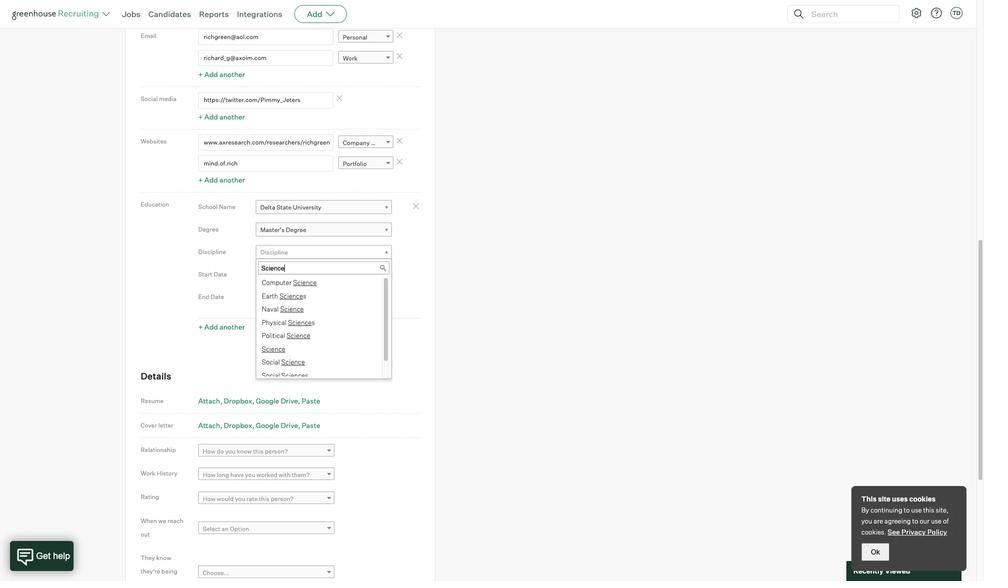 Task type: vqa. For each thing, say whether or not it's contained in the screenshot.
+ Add another link associated with Social media
yes



Task type: locate. For each thing, give the bounding box(es) containing it.
know up being
[[156, 555, 171, 562]]

this
[[862, 495, 877, 504]]

company website
[[343, 139, 394, 147]]

science for naval science
[[280, 306, 304, 314]]

add for social media
[[204, 113, 218, 121]]

social for social media
[[141, 95, 158, 103]]

google drive link down social science s
[[256, 397, 300, 406]]

+ add another inside the education element
[[198, 323, 245, 332]]

how left long at the bottom of the page
[[203, 472, 216, 480]]

option down computer science
[[258, 290, 382, 304]]

paste
[[302, 397, 320, 406], [302, 422, 320, 430]]

when
[[141, 518, 157, 525]]

attach dropbox google drive paste up the how do you know this person? 'link'
[[198, 422, 320, 430]]

person? down with
[[271, 496, 294, 503]]

None text field
[[198, 0, 334, 3], [198, 29, 334, 45], [198, 92, 334, 109], [258, 262, 390, 275], [198, 0, 334, 3], [198, 29, 334, 45], [198, 92, 334, 109], [258, 262, 390, 275]]

ok
[[871, 549, 880, 557]]

site
[[879, 495, 891, 504]]

1 vertical spatial use
[[932, 518, 942, 526]]

science for social science s
[[282, 372, 305, 380]]

google drive link for cover letter
[[256, 422, 300, 430]]

2 another from the top
[[220, 70, 245, 79]]

2 google drive link from the top
[[256, 422, 300, 430]]

ok button
[[862, 544, 890, 562]]

reports
[[199, 9, 229, 19]]

2 drive from the top
[[281, 422, 298, 430]]

add inside the education element
[[204, 323, 218, 332]]

1 vertical spatial paste
[[302, 422, 320, 430]]

2 mm text field from the top
[[256, 289, 281, 306]]

5 another from the top
[[220, 323, 245, 332]]

1 horizontal spatial use
[[932, 518, 942, 526]]

how inside the how do you know this person? 'link'
[[203, 448, 216, 456]]

google down social science s
[[256, 397, 279, 406]]

5 + from the top
[[198, 323, 203, 332]]

1 vertical spatial attach
[[198, 422, 220, 430]]

drive for resume
[[281, 397, 298, 406]]

work
[[343, 55, 358, 62], [141, 470, 155, 478]]

0 vertical spatial person?
[[265, 448, 288, 456]]

1 vertical spatial work
[[141, 470, 155, 478]]

list box containing computer
[[256, 277, 390, 383]]

2 paste link from the top
[[302, 422, 320, 430]]

media
[[159, 95, 177, 103]]

history
[[157, 470, 178, 478]]

2 vertical spatial this
[[924, 507, 935, 515]]

option up political science
[[258, 317, 382, 330]]

1 horizontal spatial work
[[343, 55, 358, 62]]

use left of
[[932, 518, 942, 526]]

details
[[141, 371, 171, 382]]

3 + add another from the top
[[198, 113, 245, 121]]

another inside the education element
[[220, 323, 245, 332]]

0 vertical spatial this
[[253, 448, 264, 456]]

1 drive from the top
[[281, 397, 298, 406]]

you inside 'link'
[[225, 448, 236, 456]]

rate
[[247, 496, 258, 503]]

see privacy policy link
[[888, 528, 948, 537]]

policy
[[928, 528, 948, 537]]

drive down social science s
[[281, 397, 298, 406]]

date right end
[[211, 294, 224, 301]]

s down computer science
[[303, 292, 307, 300]]

1 vertical spatial paste link
[[302, 422, 320, 430]]

this up our
[[924, 507, 935, 515]]

3 + from the top
[[198, 113, 203, 121]]

earth science s
[[262, 292, 307, 300]]

0 horizontal spatial work
[[141, 470, 155, 478]]

1 attach link from the top
[[198, 397, 222, 406]]

option down social science
[[258, 370, 382, 383]]

social for social science s
[[262, 372, 280, 380]]

2 how from the top
[[203, 472, 216, 480]]

they
[[141, 555, 155, 562]]

+ inside websites element
[[198, 176, 203, 185]]

1 yyyy text field from the top
[[282, 267, 312, 283]]

yyyy text field down computer science
[[282, 289, 312, 306]]

s
[[303, 292, 307, 300], [312, 319, 315, 327], [305, 372, 308, 380]]

option up social science s
[[258, 357, 382, 370]]

s right 'physical' on the left bottom of page
[[312, 319, 315, 327]]

yyyy text field up earth science s
[[282, 267, 312, 283]]

option containing computer
[[258, 277, 382, 290]]

continuing
[[871, 507, 903, 515]]

2 google from the top
[[256, 422, 279, 430]]

1 vertical spatial attach link
[[198, 422, 222, 430]]

cookies
[[910, 495, 936, 504]]

1 dropbox from the top
[[224, 397, 252, 406]]

1 how from the top
[[203, 448, 216, 456]]

+ add another inside websites element
[[198, 176, 245, 185]]

0 vertical spatial know
[[237, 448, 252, 456]]

0 vertical spatial s
[[303, 292, 307, 300]]

earth
[[262, 292, 278, 300]]

you down the by
[[862, 518, 873, 526]]

None text field
[[198, 50, 334, 66], [198, 135, 334, 151], [198, 156, 334, 172], [198, 50, 334, 66], [198, 135, 334, 151], [198, 156, 334, 172]]

how inside how would you rate this person? link
[[203, 496, 216, 503]]

0 vertical spatial dropbox link
[[224, 397, 255, 406]]

0 vertical spatial google drive link
[[256, 397, 300, 406]]

paste link for cover letter
[[302, 422, 320, 430]]

2 dropbox from the top
[[224, 422, 252, 430]]

1 paste link from the top
[[302, 397, 320, 406]]

2 vertical spatial social
[[262, 372, 280, 380]]

0 vertical spatial attach
[[198, 397, 220, 406]]

add inside websites element
[[204, 176, 218, 185]]

this inside 'link'
[[253, 448, 264, 456]]

uses
[[893, 495, 908, 504]]

attach dropbox google drive paste for cover letter
[[198, 422, 320, 430]]

0 horizontal spatial to
[[904, 507, 910, 515]]

option down physical science s
[[258, 330, 382, 343]]

3 how from the top
[[203, 496, 216, 503]]

choose... link
[[198, 566, 335, 581]]

1 dropbox link from the top
[[224, 397, 255, 406]]

0 vertical spatial google
[[256, 397, 279, 406]]

1 vertical spatial to
[[913, 518, 919, 526]]

this for rate
[[259, 496, 270, 503]]

1 vertical spatial this
[[259, 496, 270, 503]]

1 vertical spatial mm text field
[[256, 289, 281, 306]]

0 vertical spatial drive
[[281, 397, 298, 406]]

1 vertical spatial date
[[211, 294, 224, 301]]

option up physical science s
[[258, 304, 382, 317]]

science down physical science s
[[287, 332, 310, 340]]

company
[[343, 139, 370, 147]]

how left do
[[203, 448, 216, 456]]

yyyy text field for end date
[[282, 289, 312, 306]]

0 vertical spatial attach link
[[198, 397, 222, 406]]

how left would at the bottom
[[203, 496, 216, 503]]

science down social science
[[282, 372, 305, 380]]

4 + add another link from the top
[[198, 176, 245, 185]]

+ add another link
[[198, 7, 245, 15], [198, 70, 245, 79], [198, 113, 245, 121], [198, 176, 245, 185], [198, 323, 245, 332]]

1 vertical spatial person?
[[271, 496, 294, 503]]

1 paste from the top
[[302, 397, 320, 406]]

how do you know this person? link
[[198, 445, 335, 459]]

this right rate
[[259, 496, 270, 503]]

attach dropbox google drive paste for resume
[[198, 397, 320, 406]]

another for education
[[220, 323, 245, 332]]

4 another from the top
[[220, 176, 245, 185]]

computer
[[262, 279, 292, 287]]

2 dropbox link from the top
[[224, 422, 255, 430]]

you right have
[[245, 472, 255, 480]]

0 vertical spatial yyyy text field
[[282, 267, 312, 283]]

s for physical science s
[[312, 319, 315, 327]]

science for computer science
[[293, 279, 317, 287]]

discipline link
[[256, 246, 392, 260]]

1 vertical spatial drive
[[281, 422, 298, 430]]

work for work history
[[141, 470, 155, 478]]

+ add another
[[198, 7, 245, 15], [198, 70, 245, 79], [198, 113, 245, 121], [198, 176, 245, 185], [198, 323, 245, 332]]

add button
[[295, 5, 347, 23]]

1 vertical spatial google
[[256, 422, 279, 430]]

another
[[220, 7, 245, 15], [220, 70, 245, 79], [220, 113, 245, 121], [220, 176, 245, 185], [220, 323, 245, 332]]

2 attach link from the top
[[198, 422, 222, 430]]

1 + add another from the top
[[198, 7, 245, 15]]

work link
[[339, 51, 394, 66]]

0 vertical spatial work
[[343, 55, 358, 62]]

google up the how do you know this person? 'link'
[[256, 422, 279, 430]]

date right start
[[214, 271, 227, 279]]

candidates
[[149, 9, 191, 19]]

4 option from the top
[[258, 317, 382, 330]]

2 + add another from the top
[[198, 70, 245, 79]]

1 google drive link from the top
[[256, 397, 300, 406]]

4 + from the top
[[198, 176, 203, 185]]

google drive link
[[256, 397, 300, 406], [256, 422, 300, 430]]

personal link
[[339, 30, 394, 44]]

social down social science
[[262, 372, 280, 380]]

attach link
[[198, 397, 222, 406], [198, 422, 222, 430]]

google drive link up the how do you know this person? 'link'
[[256, 422, 300, 430]]

work down "personal"
[[343, 55, 358, 62]]

yyyy text field for start date
[[282, 267, 312, 283]]

cover letter
[[141, 422, 173, 430]]

start date
[[198, 271, 227, 279]]

0 vertical spatial paste link
[[302, 397, 320, 406]]

science for physical science s
[[288, 319, 312, 327]]

2 vertical spatial how
[[203, 496, 216, 503]]

0 vertical spatial how
[[203, 448, 216, 456]]

2 paste from the top
[[302, 422, 320, 430]]

our
[[920, 518, 930, 526]]

science up social science s
[[282, 359, 305, 367]]

referred
[[141, 582, 163, 582]]

this up the how long have you worked with them?
[[253, 448, 264, 456]]

social
[[141, 95, 158, 103], [262, 359, 280, 367], [262, 372, 280, 380]]

university
[[293, 204, 322, 212]]

degree down 'school'
[[198, 226, 219, 234]]

mm text field up the earth
[[256, 267, 281, 283]]

YYYY text field
[[282, 267, 312, 283], [282, 289, 312, 306]]

2 + add another link from the top
[[198, 70, 245, 79]]

science down computer science
[[280, 292, 303, 300]]

1 another from the top
[[220, 7, 245, 15]]

MM text field
[[256, 267, 281, 283], [256, 289, 281, 306]]

how inside how long have you worked with them? link
[[203, 472, 216, 480]]

to left our
[[913, 518, 919, 526]]

person? up with
[[265, 448, 288, 456]]

attach link for cover letter
[[198, 422, 222, 430]]

0 horizontal spatial know
[[156, 555, 171, 562]]

discipline down 'master's'
[[260, 249, 288, 257]]

1 vertical spatial social
[[262, 359, 280, 367]]

end
[[198, 294, 209, 301]]

social science s
[[262, 372, 308, 380]]

5 + add another from the top
[[198, 323, 245, 332]]

mm text field up the naval
[[256, 289, 281, 306]]

start
[[198, 271, 212, 279]]

person? inside how would you rate this person? link
[[271, 496, 294, 503]]

discipline up start date in the left of the page
[[198, 249, 226, 256]]

know
[[237, 448, 252, 456], [156, 555, 171, 562]]

work left history
[[141, 470, 155, 478]]

2 option from the top
[[258, 290, 382, 304]]

0 vertical spatial attach dropbox google drive paste
[[198, 397, 320, 406]]

1 attach dropbox google drive paste from the top
[[198, 397, 320, 406]]

option containing naval
[[258, 304, 382, 317]]

physical
[[262, 319, 287, 327]]

social left media
[[141, 95, 158, 103]]

social up social science s
[[262, 359, 280, 367]]

td button
[[951, 7, 963, 19]]

by
[[862, 507, 870, 515]]

4 + add another from the top
[[198, 176, 245, 185]]

dropbox link for resume
[[224, 397, 255, 406]]

you right do
[[225, 448, 236, 456]]

degree down delta state university on the left
[[286, 227, 307, 234]]

2 yyyy text field from the top
[[282, 289, 312, 306]]

option
[[258, 277, 382, 290], [258, 290, 382, 304], [258, 304, 382, 317], [258, 317, 382, 330], [258, 330, 382, 343], [258, 357, 382, 370], [258, 370, 382, 383]]

site,
[[936, 507, 949, 515]]

use down cookies
[[912, 507, 922, 515]]

attach dropbox google drive paste down social science s
[[198, 397, 320, 406]]

how do you know this person?
[[203, 448, 288, 456]]

+ inside the education element
[[198, 323, 203, 332]]

paste for cover letter
[[302, 422, 320, 430]]

0 vertical spatial mm text field
[[256, 267, 281, 283]]

+ add another link inside the education element
[[198, 323, 245, 332]]

1 vertical spatial know
[[156, 555, 171, 562]]

3 option from the top
[[258, 304, 382, 317]]

3 + add another link from the top
[[198, 113, 245, 121]]

you left rate
[[235, 496, 245, 503]]

person? inside the how do you know this person? 'link'
[[265, 448, 288, 456]]

2 + from the top
[[198, 70, 203, 79]]

1 option from the top
[[258, 277, 382, 290]]

political
[[262, 332, 285, 340]]

google for cover letter
[[256, 422, 279, 430]]

personal
[[343, 33, 368, 41]]

person?
[[265, 448, 288, 456], [271, 496, 294, 503]]

configure image
[[911, 7, 923, 19]]

2 attach from the top
[[198, 422, 220, 430]]

option down discipline link
[[258, 277, 382, 290]]

5 + add another link from the top
[[198, 323, 245, 332]]

drive up the how do you know this person? 'link'
[[281, 422, 298, 430]]

science up physical science s
[[280, 306, 304, 314]]

list box
[[256, 277, 390, 383]]

know right do
[[237, 448, 252, 456]]

0 vertical spatial social
[[141, 95, 158, 103]]

website
[[371, 139, 394, 147]]

2 vertical spatial s
[[305, 372, 308, 380]]

1 horizontal spatial discipline
[[260, 249, 288, 257]]

know inside 'link'
[[237, 448, 252, 456]]

1 vertical spatial google drive link
[[256, 422, 300, 430]]

work for work
[[343, 55, 358, 62]]

choose...
[[203, 570, 230, 577]]

science up political science
[[288, 319, 312, 327]]

1 vertical spatial yyyy text field
[[282, 289, 312, 306]]

agreeing
[[885, 518, 911, 526]]

1 google from the top
[[256, 397, 279, 406]]

+ for websites
[[198, 176, 203, 185]]

dropbox link
[[224, 397, 255, 406], [224, 422, 255, 430]]

3 another from the top
[[220, 113, 245, 121]]

1 attach from the top
[[198, 397, 220, 406]]

another inside websites element
[[220, 176, 245, 185]]

0 horizontal spatial degree
[[198, 226, 219, 234]]

2 attach dropbox google drive paste from the top
[[198, 422, 320, 430]]

discipline
[[198, 249, 226, 256], [260, 249, 288, 257]]

5 option from the top
[[258, 330, 382, 343]]

science for earth science s
[[280, 292, 303, 300]]

add
[[204, 7, 218, 15], [307, 9, 323, 19], [204, 70, 218, 79], [204, 113, 218, 121], [204, 176, 218, 185], [204, 323, 218, 332]]

1 horizontal spatial know
[[237, 448, 252, 456]]

0 vertical spatial dropbox
[[224, 397, 252, 406]]

0 vertical spatial paste
[[302, 397, 320, 406]]

master's
[[260, 227, 285, 234]]

1 vertical spatial dropbox link
[[224, 422, 255, 430]]

1 mm text field from the top
[[256, 267, 281, 283]]

how long have you worked with them? link
[[198, 469, 335, 483]]

1 vertical spatial s
[[312, 319, 315, 327]]

+ add another for websites
[[198, 176, 245, 185]]

use
[[912, 507, 922, 515], [932, 518, 942, 526]]

another for email
[[220, 70, 245, 79]]

option containing earth
[[258, 290, 382, 304]]

0 vertical spatial date
[[214, 271, 227, 279]]

attach for cover letter
[[198, 422, 220, 430]]

1 vertical spatial how
[[203, 472, 216, 480]]

would
[[217, 496, 234, 503]]

drive for cover letter
[[281, 422, 298, 430]]

0 vertical spatial use
[[912, 507, 922, 515]]

science up earth science s
[[293, 279, 317, 287]]

1 vertical spatial dropbox
[[224, 422, 252, 430]]

to down the uses
[[904, 507, 910, 515]]

you
[[225, 448, 236, 456], [245, 472, 255, 480], [235, 496, 245, 503], [862, 518, 873, 526]]

1 vertical spatial attach dropbox google drive paste
[[198, 422, 320, 430]]

viewed
[[885, 568, 911, 576]]

s down social science
[[305, 372, 308, 380]]

+ add another link inside websites element
[[198, 176, 245, 185]]

cover
[[141, 422, 157, 430]]



Task type: describe. For each thing, give the bounding box(es) containing it.
select an option
[[203, 526, 249, 534]]

school name
[[198, 204, 236, 211]]

option containing physical
[[258, 317, 382, 330]]

dropbox for resume
[[224, 397, 252, 406]]

work history
[[141, 470, 178, 478]]

candidates link
[[149, 9, 191, 19]]

name
[[219, 204, 236, 211]]

how for how do you know this person?
[[203, 448, 216, 456]]

letter
[[158, 422, 173, 430]]

science for social science
[[282, 359, 305, 367]]

this inside by continuing to use this site, you are agreeing to our use of cookies.
[[924, 507, 935, 515]]

education
[[141, 201, 169, 209]]

relationship
[[141, 447, 176, 454]]

+ add another for social media
[[198, 113, 245, 121]]

you inside by continuing to use this site, you are agreeing to our use of cookies.
[[862, 518, 873, 526]]

jobs link
[[122, 9, 140, 19]]

+ for email
[[198, 70, 203, 79]]

political science
[[262, 332, 310, 340]]

s for social science s
[[305, 372, 308, 380]]

long
[[217, 472, 229, 480]]

person? for how would you rate this person?
[[271, 496, 294, 503]]

social for social science
[[262, 359, 280, 367]]

+ for education
[[198, 323, 203, 332]]

how for how long have you worked with them?
[[203, 472, 216, 480]]

Search text field
[[809, 7, 890, 21]]

we
[[158, 518, 166, 525]]

integrations link
[[237, 9, 283, 19]]

paste link for resume
[[302, 397, 320, 406]]

they know they're being referred
[[141, 555, 177, 582]]

0 vertical spatial to
[[904, 507, 910, 515]]

know inside they know they're being referred
[[156, 555, 171, 562]]

integrations
[[237, 9, 283, 19]]

7 option from the top
[[258, 370, 382, 383]]

another for websites
[[220, 176, 245, 185]]

recently
[[854, 568, 884, 576]]

+ add another link for social media
[[198, 113, 245, 121]]

mm text field for start date
[[256, 267, 281, 283]]

mm text field for end date
[[256, 289, 281, 306]]

delta
[[260, 204, 275, 212]]

rating
[[141, 494, 159, 502]]

1 + from the top
[[198, 7, 203, 15]]

another for social media
[[220, 113, 245, 121]]

s for earth science s
[[303, 292, 307, 300]]

websites element
[[198, 135, 420, 188]]

add for email
[[204, 70, 218, 79]]

education element
[[198, 196, 420, 335]]

how long have you worked with them?
[[203, 472, 310, 480]]

attach link for resume
[[198, 397, 222, 406]]

see
[[888, 528, 901, 537]]

cookies.
[[862, 529, 887, 537]]

physical science s
[[262, 319, 315, 327]]

date for end date
[[211, 294, 224, 301]]

1 horizontal spatial degree
[[286, 227, 307, 234]]

this for know
[[253, 448, 264, 456]]

naval
[[262, 306, 279, 314]]

dropbox link for cover letter
[[224, 422, 255, 430]]

add inside popup button
[[307, 9, 323, 19]]

delta state university
[[260, 204, 322, 212]]

privacy
[[902, 528, 926, 537]]

+ add another for email
[[198, 70, 245, 79]]

school
[[198, 204, 218, 211]]

when we reach out
[[141, 518, 183, 539]]

6 option from the top
[[258, 357, 382, 370]]

resume
[[141, 398, 164, 405]]

td
[[953, 10, 961, 17]]

0 horizontal spatial use
[[912, 507, 922, 515]]

master's degree
[[260, 227, 307, 234]]

+ add another link for education
[[198, 323, 245, 332]]

have
[[231, 472, 244, 480]]

person? for how do you know this person?
[[265, 448, 288, 456]]

add for education
[[204, 323, 218, 332]]

select an option link
[[198, 523, 335, 537]]

+ add another for education
[[198, 323, 245, 332]]

how would you rate this person? link
[[198, 492, 335, 507]]

portfolio
[[343, 160, 367, 168]]

option
[[230, 526, 249, 534]]

1 horizontal spatial to
[[913, 518, 919, 526]]

dropbox for cover letter
[[224, 422, 252, 430]]

date for start date
[[214, 271, 227, 279]]

see privacy policy
[[888, 528, 948, 537]]

1 + add another link from the top
[[198, 7, 245, 15]]

they're
[[141, 568, 160, 576]]

state
[[277, 204, 292, 212]]

attach for resume
[[198, 397, 220, 406]]

worked
[[257, 472, 277, 480]]

websites
[[141, 138, 167, 145]]

social science
[[262, 359, 305, 367]]

reports link
[[199, 9, 229, 19]]

how for how would you rate this person?
[[203, 496, 216, 503]]

master's degree link
[[256, 223, 392, 238]]

td button
[[949, 5, 965, 21]]

delta state university link
[[256, 201, 392, 215]]

email
[[141, 32, 156, 39]]

paste for resume
[[302, 397, 320, 406]]

do
[[217, 448, 224, 456]]

greenhouse recruiting image
[[12, 8, 102, 20]]

computer science
[[262, 279, 317, 287]]

jobs
[[122, 9, 140, 19]]

science for political science
[[287, 332, 310, 340]]

google for resume
[[256, 397, 279, 406]]

recently viewed
[[854, 568, 911, 576]]

of
[[944, 518, 949, 526]]

this site uses cookies
[[862, 495, 936, 504]]

add for websites
[[204, 176, 218, 185]]

being
[[162, 568, 177, 576]]

select
[[203, 526, 221, 534]]

science down "political" at the left bottom of the page
[[262, 345, 286, 354]]

an
[[222, 526, 229, 534]]

are
[[874, 518, 884, 526]]

+ add another link for email
[[198, 70, 245, 79]]

+ add another link for websites
[[198, 176, 245, 185]]

with
[[279, 472, 291, 480]]

out
[[141, 531, 150, 539]]

portfolio link
[[339, 157, 394, 171]]

how would you rate this person?
[[203, 496, 294, 503]]

reach
[[168, 518, 183, 525]]

+ for social media
[[198, 113, 203, 121]]

company website link
[[339, 136, 394, 150]]

by continuing to use this site, you are agreeing to our use of cookies.
[[862, 507, 949, 537]]

end date
[[198, 294, 224, 301]]

0 horizontal spatial discipline
[[198, 249, 226, 256]]

google drive link for resume
[[256, 397, 300, 406]]

option containing political
[[258, 330, 382, 343]]



